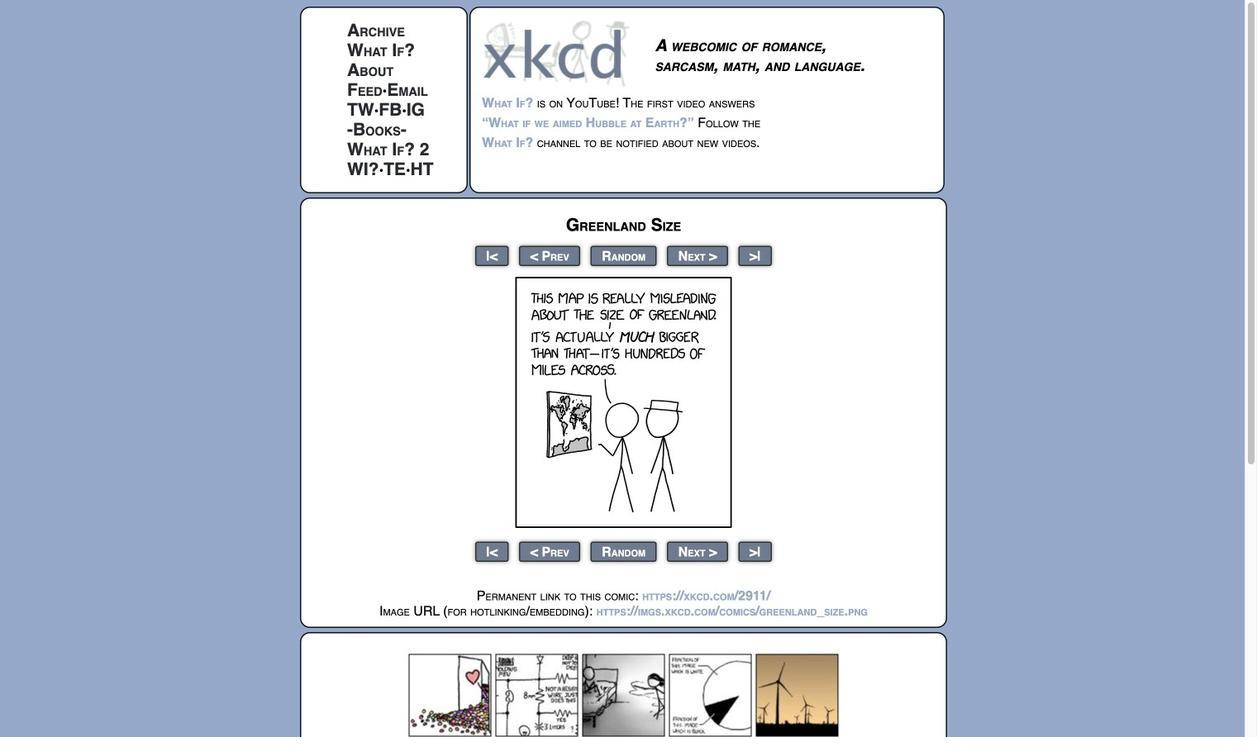 Task type: locate. For each thing, give the bounding box(es) containing it.
selected comics image
[[409, 655, 839, 737]]

greenland size image
[[516, 277, 732, 528]]

xkcd.com logo image
[[482, 19, 635, 88]]



